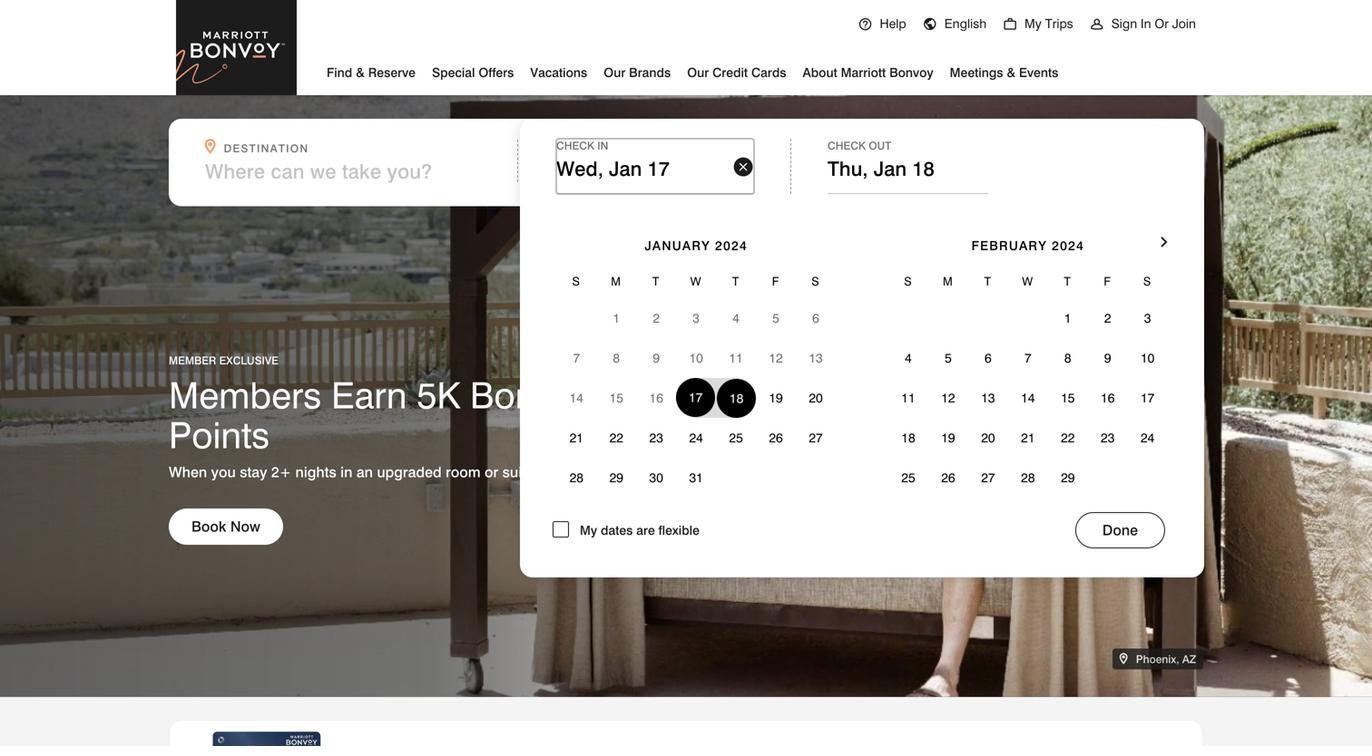 Task type: locate. For each thing, give the bounding box(es) containing it.
1 vertical spatial 20
[[981, 431, 995, 446]]

1 horizontal spatial my
[[1025, 16, 1042, 31]]

1 left night
[[580, 142, 587, 155]]

1 horizontal spatial 2
[[1104, 311, 1111, 326]]

our
[[604, 65, 626, 80], [687, 65, 709, 80]]

in for wed,
[[597, 139, 608, 152]]

1 28 from the left
[[570, 471, 584, 486]]

0 horizontal spatial 23
[[649, 431, 663, 446]]

round image left help
[[858, 17, 873, 32]]

february 2024
[[972, 238, 1085, 254]]

2 2024 from the left
[[1052, 238, 1085, 254]]

1 vertical spatial 12
[[941, 391, 955, 406]]

bonvoy
[[890, 65, 934, 80]]

check out thu, jan 18
[[828, 139, 935, 181]]

0 horizontal spatial in
[[597, 139, 608, 152]]

1 vertical spatial 6
[[985, 351, 992, 366]]

t down the february 2024 at the right top of the page
[[1064, 275, 1072, 289]]

15
[[610, 391, 623, 406], [1061, 391, 1075, 406]]

1 vertical spatial 26
[[941, 471, 955, 486]]

23
[[649, 431, 663, 446], [1101, 431, 1115, 446]]

1 horizontal spatial 22
[[1061, 431, 1075, 446]]

0 horizontal spatial 19
[[769, 391, 783, 406]]

our inside dropdown button
[[604, 65, 626, 80]]

1 3 from the left
[[693, 311, 700, 326]]

1 m from the left
[[611, 275, 622, 289]]

2024 right january at top
[[715, 238, 748, 254]]

1 horizontal spatial 25
[[902, 471, 915, 486]]

1 horizontal spatial 26
[[941, 471, 955, 486]]

or right the room
[[485, 464, 498, 481]]

my left dates
[[580, 523, 597, 539]]

24
[[689, 431, 703, 446], [1141, 431, 1155, 446]]

6 inside the sat jan 06 2024 cell
[[812, 311, 819, 326]]

round image left sign
[[1090, 17, 1104, 32]]

members
[[169, 374, 321, 417]]

1 8 from the left
[[613, 351, 620, 366]]

2 inside cell
[[653, 311, 660, 326]]

& left 'events'
[[1007, 65, 1016, 80]]

2 3 from the left
[[1144, 311, 1151, 326]]

in inside dropdown button
[[1141, 16, 1151, 31]]

6
[[812, 311, 819, 326], [985, 351, 992, 366]]

0 vertical spatial 6
[[812, 311, 819, 326]]

0 vertical spatial my
[[1025, 16, 1042, 31]]

0 vertical spatial 13
[[809, 351, 823, 366]]

1 horizontal spatial thu,
[[828, 157, 868, 181]]

2 check from the left
[[828, 139, 866, 152]]

1 vertical spatial 5
[[945, 351, 952, 366]]

28
[[570, 471, 584, 486], [1021, 471, 1035, 486]]

jan
[[609, 157, 642, 181], [874, 157, 907, 181], [610, 160, 643, 183], [734, 160, 767, 183]]

row containing 7
[[557, 339, 836, 378]]

our left credit
[[687, 65, 709, 80]]

0 horizontal spatial 12
[[769, 351, 783, 366]]

5
[[773, 311, 780, 326], [945, 351, 952, 366]]

4 t from the left
[[1064, 275, 1072, 289]]

0 horizontal spatial 29
[[610, 471, 623, 486]]

0 vertical spatial 12
[[769, 351, 783, 366]]

jan inside check out thu, jan 18
[[874, 157, 907, 181]]

0 horizontal spatial our
[[604, 65, 626, 80]]

1 horizontal spatial 3
[[1144, 311, 1151, 326]]

&
[[356, 65, 365, 80], [1007, 65, 1016, 80]]

2024 for january 2024
[[715, 238, 748, 254]]

0 horizontal spatial 14
[[570, 391, 584, 406]]

1 vertical spatial in
[[597, 139, 608, 152]]

1 down the february 2024 at the right top of the page
[[1065, 311, 1072, 326]]

0 horizontal spatial m
[[611, 275, 622, 289]]

1 horizontal spatial 19
[[941, 431, 955, 446]]

round image
[[858, 17, 873, 32], [923, 17, 937, 32]]

fri jan 12 2024 cell
[[756, 339, 796, 378]]

jan for thu, jan 18
[[874, 157, 907, 181]]

t
[[653, 275, 660, 289], [732, 275, 740, 289], [984, 275, 992, 289], [1064, 275, 1072, 289]]

1 horizontal spatial 9
[[1104, 351, 1111, 366]]

w for february
[[1022, 275, 1034, 289]]

1 vertical spatial 25
[[902, 471, 915, 486]]

1 round image from the left
[[1003, 17, 1018, 32]]

night
[[592, 142, 631, 155]]

0 horizontal spatial 8
[[613, 351, 620, 366]]

0 horizontal spatial 11
[[729, 351, 743, 366]]

31
[[689, 471, 703, 486]]

row
[[557, 264, 836, 299], [889, 264, 1168, 299], [557, 299, 836, 339], [889, 299, 1168, 339], [557, 339, 836, 378], [889, 339, 1168, 378], [557, 378, 836, 418], [889, 378, 1168, 418], [557, 418, 836, 458], [889, 418, 1168, 458], [557, 458, 836, 498], [889, 458, 1168, 498]]

1 grid from the left
[[557, 212, 836, 498]]

0 vertical spatial 4
[[733, 311, 740, 326]]

0 horizontal spatial 9
[[653, 351, 660, 366]]

1 f from the left
[[772, 275, 780, 289]]

0 horizontal spatial 28
[[570, 471, 584, 486]]

row containing 4
[[889, 339, 1168, 378]]

t up tue jan 02 2024 cell
[[653, 275, 660, 289]]

5 inside cell
[[773, 311, 780, 326]]

wed jan 10 2024 cell
[[676, 339, 716, 378]]

1 16 from the left
[[649, 391, 663, 406]]

english
[[945, 16, 987, 31]]

8
[[613, 351, 620, 366], [1065, 351, 1072, 366]]

room
[[446, 464, 481, 481]]

mon jan 01 2024 cell
[[597, 299, 636, 339]]

my for my dates are flexible
[[580, 523, 597, 539]]

12 inside "cell"
[[769, 351, 783, 366]]

0 horizontal spatial 4
[[733, 311, 740, 326]]

1 vertical spatial or
[[485, 464, 498, 481]]

in right sign
[[1141, 16, 1151, 31]]

check left out
[[828, 139, 866, 152]]

sun jan 07 2024 cell
[[557, 339, 597, 378]]

1 vertical spatial my
[[580, 523, 597, 539]]

1 s from the left
[[572, 275, 581, 289]]

14
[[570, 391, 584, 406], [1021, 391, 1035, 406]]

round image left english
[[923, 17, 937, 32]]

0 horizontal spatial grid
[[557, 212, 836, 498]]

in for or
[[1141, 16, 1151, 31]]

round image inside 'help' link
[[858, 17, 873, 32]]

4 s from the left
[[1144, 275, 1152, 289]]

my
[[1025, 16, 1042, 31], [580, 523, 597, 539]]

0 horizontal spatial round image
[[1003, 17, 1018, 32]]

1 15 from the left
[[610, 391, 623, 406]]

sign
[[1112, 16, 1137, 31]]

20
[[809, 391, 823, 406], [981, 431, 995, 446]]

1 horizontal spatial round image
[[923, 17, 937, 32]]

& right find
[[356, 65, 365, 80]]

wed,
[[556, 157, 603, 181], [557, 160, 604, 183]]

1 check from the left
[[556, 139, 594, 152]]

out
[[869, 139, 891, 152]]

jan inside check in wed, jan 17
[[609, 157, 642, 181]]

events
[[1019, 65, 1059, 80]]

1 horizontal spatial 2024
[[1052, 238, 1085, 254]]

7
[[573, 351, 580, 366], [1025, 351, 1032, 366]]

or inside 'member exclusive members earn 5k bonus points when you stay 2+ nights in an upgraded room or suite.'
[[485, 464, 498, 481]]

wed, for wed, jan 17
[[556, 157, 603, 181]]

17 inside check in wed, jan 17
[[648, 157, 670, 181]]

1 horizontal spatial 27
[[981, 471, 995, 486]]

0 horizontal spatial 13
[[809, 351, 823, 366]]

11 inside cell
[[729, 351, 743, 366]]

2 & from the left
[[1007, 65, 1016, 80]]

or left join
[[1155, 16, 1169, 31]]

round image
[[1003, 17, 1018, 32], [1090, 17, 1104, 32]]

22
[[610, 431, 623, 446], [1061, 431, 1075, 446]]

0 vertical spatial 20
[[809, 391, 823, 406]]

0 horizontal spatial 2024
[[715, 238, 748, 254]]

points
[[169, 414, 270, 457]]

0 horizontal spatial 21
[[570, 431, 584, 446]]

1 vertical spatial 19
[[941, 431, 955, 446]]

member
[[169, 354, 216, 368]]

special offers
[[432, 65, 514, 80]]

1 horizontal spatial 8
[[1065, 351, 1072, 366]]

1 our from the left
[[604, 65, 626, 80]]

2 24 from the left
[[1141, 431, 1155, 446]]

1 & from the left
[[356, 65, 365, 80]]

sat jan 13 2024 cell
[[796, 339, 836, 378]]

my left trips
[[1025, 16, 1042, 31]]

25
[[729, 431, 743, 446], [902, 471, 915, 486]]

2 f from the left
[[1104, 275, 1112, 289]]

1 vertical spatial 11
[[902, 391, 915, 406]]

destination field
[[205, 160, 506, 183]]

1 horizontal spatial &
[[1007, 65, 1016, 80]]

2 m from the left
[[943, 275, 954, 289]]

1 horizontal spatial 10
[[1141, 351, 1155, 366]]

0 horizontal spatial 7
[[573, 351, 580, 366]]

row group
[[557, 299, 836, 498], [889, 299, 1168, 498]]

1 inside cell
[[613, 311, 620, 326]]

1 horizontal spatial 23
[[1101, 431, 1115, 446]]

0 vertical spatial 19
[[769, 391, 783, 406]]

1 vertical spatial 13
[[981, 391, 995, 406]]

january
[[645, 238, 711, 254]]

w
[[690, 275, 702, 289], [1022, 275, 1034, 289]]

m
[[611, 275, 622, 289], [943, 275, 954, 289]]

29
[[610, 471, 623, 486], [1061, 471, 1075, 486]]

2 round image from the left
[[1090, 17, 1104, 32]]

1 horizontal spatial 6
[[985, 351, 992, 366]]

round image inside my trips button
[[1003, 17, 1018, 32]]

0 horizontal spatial 16
[[649, 391, 663, 406]]

round image inside the english button
[[923, 17, 937, 32]]

in inside check in wed, jan 17
[[597, 139, 608, 152]]

1 row group from the left
[[557, 299, 836, 498]]

now
[[230, 518, 260, 536]]

5k
[[417, 374, 460, 417]]

1 9 from the left
[[653, 351, 660, 366]]

3 s from the left
[[904, 275, 913, 289]]

meetings & events button
[[950, 58, 1059, 84]]

10
[[689, 351, 703, 366], [1141, 351, 1155, 366]]

1 2 from the left
[[653, 311, 660, 326]]

2 t from the left
[[732, 275, 740, 289]]

1 round image from the left
[[858, 17, 873, 32]]

1 horizontal spatial 11
[[902, 391, 915, 406]]

7 inside cell
[[573, 351, 580, 366]]

none search field containing wed, jan 17
[[169, 119, 1204, 578]]

1 23 from the left
[[649, 431, 663, 446]]

18 inside 1 night wed, jan 17 - thu, jan 18
[[773, 160, 795, 183]]

1 horizontal spatial 14
[[1021, 391, 1035, 406]]

1 horizontal spatial grid
[[889, 212, 1168, 498]]

0 vertical spatial 11
[[729, 351, 743, 366]]

2 our from the left
[[687, 65, 709, 80]]

2 10 from the left
[[1141, 351, 1155, 366]]

1 horizontal spatial check
[[828, 139, 866, 152]]

2 8 from the left
[[1065, 351, 1072, 366]]

1 14 from the left
[[570, 391, 584, 406]]

0 horizontal spatial 6
[[812, 311, 819, 326]]

check inside check out thu, jan 18
[[828, 139, 866, 152]]

0 horizontal spatial 20
[[809, 391, 823, 406]]

27
[[809, 431, 823, 446], [981, 471, 995, 486]]

0 horizontal spatial 27
[[809, 431, 823, 446]]

0 vertical spatial 27
[[809, 431, 823, 446]]

w down the february 2024 at the right top of the page
[[1022, 275, 1034, 289]]

january 2024
[[645, 238, 748, 254]]

row containing 18
[[889, 418, 1168, 458]]

1 vertical spatial 27
[[981, 471, 995, 486]]

1 horizontal spatial 24
[[1141, 431, 1155, 446]]

0 horizontal spatial &
[[356, 65, 365, 80]]

1 w from the left
[[690, 275, 702, 289]]

21
[[570, 431, 584, 446], [1021, 431, 1035, 446]]

2 round image from the left
[[923, 17, 937, 32]]

1 horizontal spatial w
[[1022, 275, 1034, 289]]

0 horizontal spatial 15
[[610, 391, 623, 406]]

february
[[972, 238, 1047, 254]]

w for january
[[690, 275, 702, 289]]

9
[[653, 351, 660, 366], [1104, 351, 1111, 366]]

wed, for wed, jan 17 - thu, jan 18
[[557, 160, 604, 183]]

thu jan 11 2024 cell
[[716, 339, 756, 378]]

flexible
[[659, 523, 700, 539]]

3
[[693, 311, 700, 326], [1144, 311, 1151, 326]]

nights
[[295, 464, 336, 481]]

1 horizontal spatial f
[[1104, 275, 1112, 289]]

round image inside the sign in or join dropdown button
[[1090, 17, 1104, 32]]

0 horizontal spatial w
[[690, 275, 702, 289]]

thu jan 04 2024 cell
[[716, 299, 756, 339]]

1 horizontal spatial row group
[[889, 299, 1168, 498]]

my for my trips
[[1025, 16, 1042, 31]]

0 horizontal spatial 22
[[610, 431, 623, 446]]

1 t from the left
[[653, 275, 660, 289]]

2 row group from the left
[[889, 299, 1168, 498]]

10 inside cell
[[689, 351, 703, 366]]

1 horizontal spatial round image
[[1090, 17, 1104, 32]]

my inside button
[[1025, 16, 1042, 31]]

row group for january
[[557, 299, 836, 498]]

11
[[729, 351, 743, 366], [902, 391, 915, 406]]

19
[[769, 391, 783, 406], [941, 431, 955, 446]]

t up the thu jan 04 2024 cell
[[732, 275, 740, 289]]

1 10 from the left
[[689, 351, 703, 366]]

0 horizontal spatial thu,
[[688, 160, 729, 183]]

w down january 2024
[[690, 275, 702, 289]]

0 horizontal spatial 24
[[689, 431, 703, 446]]

check inside check in wed, jan 17
[[556, 139, 594, 152]]

2
[[653, 311, 660, 326], [1104, 311, 1111, 326]]

1 horizontal spatial 29
[[1061, 471, 1075, 486]]

meetings & events
[[950, 65, 1059, 80]]

14 inside cell
[[570, 391, 584, 406]]

tue jan 02 2024 cell
[[636, 299, 676, 339]]

1 left tue jan 02 2024 cell
[[613, 311, 620, 326]]

1 horizontal spatial or
[[1155, 16, 1169, 31]]

1 29 from the left
[[610, 471, 623, 486]]

13
[[809, 351, 823, 366], [981, 391, 995, 406]]

check down vacations
[[556, 139, 594, 152]]

0 horizontal spatial my
[[580, 523, 597, 539]]

2024 right the february
[[1052, 238, 1085, 254]]

2 w from the left
[[1022, 275, 1034, 289]]

t down the february
[[984, 275, 992, 289]]

0 horizontal spatial row group
[[557, 299, 836, 498]]

thu,
[[828, 157, 868, 181], [688, 160, 729, 183]]

thu, inside check out thu, jan 18
[[828, 157, 868, 181]]

0 horizontal spatial 5
[[773, 311, 780, 326]]

0 horizontal spatial 3
[[693, 311, 700, 326]]

1 horizontal spatial 20
[[981, 431, 995, 446]]

our for our credit cards
[[687, 65, 709, 80]]

grid
[[557, 212, 836, 498], [889, 212, 1168, 498]]

2 grid from the left
[[889, 212, 1168, 498]]

1 horizontal spatial our
[[687, 65, 709, 80]]

check
[[556, 139, 594, 152], [828, 139, 866, 152]]

1 horizontal spatial 16
[[1101, 391, 1115, 406]]

1 2024 from the left
[[715, 238, 748, 254]]

0 vertical spatial 26
[[769, 431, 783, 446]]

2 28 from the left
[[1021, 471, 1035, 486]]

in down our brands
[[597, 139, 608, 152]]

our left brands at the top left of the page
[[604, 65, 626, 80]]

0 vertical spatial 25
[[729, 431, 743, 446]]

2 15 from the left
[[1061, 391, 1075, 406]]

you
[[211, 464, 236, 481]]

26
[[769, 431, 783, 446], [941, 471, 955, 486]]

1 horizontal spatial 7
[[1025, 351, 1032, 366]]

f
[[772, 275, 780, 289], [1104, 275, 1112, 289]]

0 vertical spatial or
[[1155, 16, 1169, 31]]

12
[[769, 351, 783, 366], [941, 391, 955, 406]]

round image left my trips
[[1003, 17, 1018, 32]]

1 horizontal spatial 21
[[1021, 431, 1035, 446]]

0 horizontal spatial 1
[[580, 142, 587, 155]]

2024
[[715, 238, 748, 254], [1052, 238, 1085, 254]]

2 9 from the left
[[1104, 351, 1111, 366]]

1 7 from the left
[[573, 351, 580, 366]]

in
[[1141, 16, 1151, 31], [597, 139, 608, 152]]

0 vertical spatial 5
[[773, 311, 780, 326]]

0 horizontal spatial 10
[[689, 351, 703, 366]]

None search field
[[169, 119, 1204, 578]]

wed, inside 1 night wed, jan 17 - thu, jan 18
[[557, 160, 604, 183]]

0 horizontal spatial check
[[556, 139, 594, 152]]

wed, inside check in wed, jan 17
[[556, 157, 603, 181]]

s
[[572, 275, 581, 289], [812, 275, 820, 289], [904, 275, 913, 289], [1144, 275, 1152, 289]]



Task type: vqa. For each thing, say whether or not it's contained in the screenshot.


Task type: describe. For each thing, give the bounding box(es) containing it.
check for wed, jan 17
[[556, 139, 594, 152]]

round image for my
[[1003, 17, 1018, 32]]

trips
[[1045, 16, 1073, 31]]

round image for english
[[923, 17, 937, 32]]

find & reserve
[[327, 65, 416, 80]]

1 inside 1 night wed, jan 17 - thu, jan 18
[[580, 142, 587, 155]]

wed jan 03 2024 cell
[[676, 299, 716, 339]]

marriott bonvoy boundless® credit card from chase image
[[192, 733, 342, 747]]

Destination text field
[[205, 160, 483, 183]]

help link
[[850, 0, 915, 47]]

check in wed, jan 17
[[556, 139, 670, 181]]

m for february 2024
[[943, 275, 954, 289]]

1 22 from the left
[[610, 431, 623, 446]]

dates
[[601, 523, 633, 539]]

phoenix, az link
[[1113, 650, 1203, 670]]

reserve
[[368, 65, 416, 80]]

exclusive
[[219, 354, 279, 368]]

an
[[357, 464, 373, 481]]

1 21 from the left
[[570, 431, 584, 446]]

16 inside cell
[[649, 391, 663, 406]]

row containing 11
[[889, 378, 1168, 418]]

1 horizontal spatial 12
[[941, 391, 955, 406]]

our credit cards
[[687, 65, 786, 80]]

3 inside wed jan 03 2024 cell
[[693, 311, 700, 326]]

about marriott bonvoy
[[803, 65, 934, 80]]

member exclusive members earn 5k bonus points when you stay 2+ nights in an upgraded room or suite.
[[169, 354, 574, 481]]

about
[[803, 65, 837, 80]]

row containing 21
[[557, 418, 836, 458]]

3 t from the left
[[984, 275, 992, 289]]

our brands button
[[604, 58, 671, 84]]

2 horizontal spatial 1
[[1065, 311, 1072, 326]]

find
[[327, 65, 352, 80]]

11 for the thu jan 11 2024 cell
[[729, 351, 743, 366]]

book
[[192, 518, 226, 536]]

6 inside row
[[985, 351, 992, 366]]

grid containing february 2024
[[889, 212, 1168, 498]]

17 inside 1 night wed, jan 17 - thu, jan 18
[[648, 160, 671, 183]]

sign in or join button
[[1082, 0, 1204, 47]]

fri jan 05 2024 cell
[[756, 299, 796, 339]]

18 inside check out thu, jan 18
[[912, 157, 935, 181]]

2 29 from the left
[[1061, 471, 1075, 486]]

suite.
[[502, 464, 538, 481]]

special
[[432, 65, 475, 80]]

brands
[[629, 65, 671, 80]]

special offers button
[[432, 58, 514, 84]]

vacations button
[[530, 58, 587, 84]]

phoenix,
[[1136, 654, 1180, 667]]

2024 for february 2024
[[1052, 238, 1085, 254]]

earn
[[331, 374, 407, 417]]

0 horizontal spatial 25
[[729, 431, 743, 446]]

english button
[[915, 0, 995, 47]]

1 horizontal spatial 4
[[905, 351, 912, 366]]

are
[[636, 523, 655, 539]]

2+
[[271, 464, 291, 481]]

& for find
[[356, 65, 365, 80]]

round image for help
[[858, 17, 873, 32]]

sign in or join
[[1112, 16, 1196, 31]]

30
[[649, 471, 663, 486]]

about marriott bonvoy button
[[803, 58, 934, 84]]

row containing 25
[[889, 458, 1168, 498]]

15 inside cell
[[610, 391, 623, 406]]

2 21 from the left
[[1021, 431, 1035, 446]]

our brands
[[604, 65, 671, 80]]

our for our brands
[[604, 65, 626, 80]]

thu, inside 1 night wed, jan 17 - thu, jan 18
[[688, 160, 729, 183]]

help
[[880, 16, 906, 31]]

find & reserve button
[[327, 58, 416, 84]]

round image for sign
[[1090, 17, 1104, 32]]

row containing 28
[[557, 458, 836, 498]]

in
[[341, 464, 352, 481]]

4 inside cell
[[733, 311, 740, 326]]

m for january 2024
[[611, 275, 622, 289]]

phoenix, az
[[1133, 654, 1196, 667]]

jan for wed, jan 17
[[609, 157, 642, 181]]

2 s from the left
[[812, 275, 820, 289]]

11 for row containing 11
[[902, 391, 915, 406]]

our credit cards link
[[687, 58, 786, 84]]

done
[[1103, 522, 1138, 540]]

location image
[[1120, 654, 1133, 667]]

marriott
[[841, 65, 886, 80]]

jan for wed, jan 17 - thu, jan 18
[[610, 160, 643, 183]]

check for thu, jan 18
[[828, 139, 866, 152]]

2 14 from the left
[[1021, 391, 1035, 406]]

2 2 from the left
[[1104, 311, 1111, 326]]

tue jan 09 2024 cell
[[636, 339, 676, 378]]

destination
[[224, 142, 309, 155]]

mon jan 08 2024 cell
[[597, 339, 636, 378]]

bonus
[[470, 374, 574, 417]]

cards
[[751, 65, 786, 80]]

mon jan 15 2024 cell
[[597, 378, 636, 418]]

2 23 from the left
[[1101, 431, 1115, 446]]

f for january 2024
[[772, 275, 780, 289]]

1 horizontal spatial 5
[[945, 351, 952, 366]]

row group for february
[[889, 299, 1168, 498]]

1 24 from the left
[[689, 431, 703, 446]]

1 horizontal spatial 13
[[981, 391, 995, 406]]

8 inside cell
[[613, 351, 620, 366]]

book now link
[[169, 509, 283, 545]]

vacations
[[530, 65, 587, 80]]

my trips
[[1025, 16, 1073, 31]]

offers
[[479, 65, 514, 80]]

f for february 2024
[[1104, 275, 1112, 289]]

2 7 from the left
[[1025, 351, 1032, 366]]

2 22 from the left
[[1061, 431, 1075, 446]]

13 inside cell
[[809, 351, 823, 366]]

tue jan 16 2024 cell
[[636, 378, 676, 418]]

grid containing january 2024
[[557, 212, 836, 498]]

my trips button
[[995, 0, 1082, 47]]

9 inside cell
[[653, 351, 660, 366]]

join
[[1172, 16, 1196, 31]]

sun jan 14 2024 cell
[[557, 378, 597, 418]]

or inside dropdown button
[[1155, 16, 1169, 31]]

meetings
[[950, 65, 1003, 80]]

& for meetings
[[1007, 65, 1016, 80]]

book now
[[192, 518, 260, 536]]

1 night wed, jan 17 - thu, jan 18
[[557, 142, 795, 183]]

-
[[676, 160, 683, 183]]

2 16 from the left
[[1101, 391, 1115, 406]]

row containing 17
[[557, 378, 836, 418]]

when
[[169, 464, 207, 481]]

stay
[[240, 464, 267, 481]]

my dates are flexible
[[580, 523, 700, 539]]

upgraded
[[377, 464, 442, 481]]

credit
[[713, 65, 748, 80]]

0 horizontal spatial 26
[[769, 431, 783, 446]]

az
[[1183, 654, 1196, 667]]

sat jan 06 2024 cell
[[796, 299, 836, 339]]

done button
[[1076, 513, 1165, 549]]



